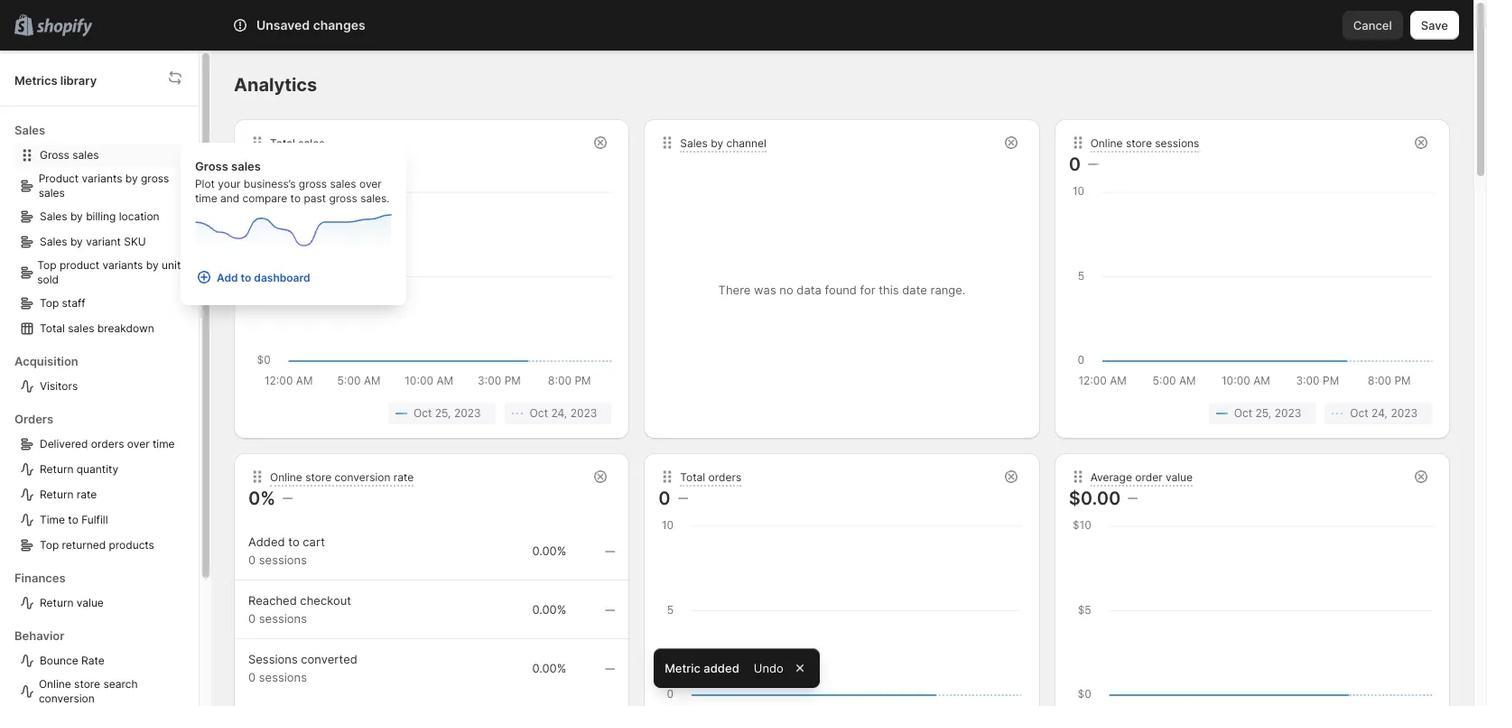Task type: locate. For each thing, give the bounding box(es) containing it.
by left 'units' on the top of page
[[146, 258, 159, 272]]

online store search conversion
[[39, 677, 138, 705]]

0 horizontal spatial gross
[[141, 172, 169, 185]]

0 vertical spatial top
[[37, 258, 57, 272]]

product variants by gross sales
[[39, 172, 169, 200]]

0 vertical spatial variants
[[82, 172, 122, 185]]

1 horizontal spatial gross
[[195, 159, 228, 173]]

3 return from the top
[[40, 596, 74, 610]]

1 vertical spatial sales
[[40, 210, 67, 223]]

over
[[359, 177, 382, 191], [127, 437, 150, 451]]

1 horizontal spatial time
[[195, 191, 217, 205]]

orders menu
[[14, 399, 191, 558]]

sold
[[37, 273, 59, 286]]

sales inside button
[[72, 148, 99, 162]]

variants inside top product variants by units sold
[[103, 258, 143, 272]]

over up sales.
[[359, 177, 382, 191]]

top returned products button
[[14, 533, 191, 558]]

time
[[195, 191, 217, 205], [153, 437, 175, 451]]

gross sales plot your business's gross sales over time and compare to past gross sales.
[[195, 159, 390, 205]]

no change image
[[1088, 157, 1098, 172], [678, 491, 688, 506], [1129, 491, 1138, 506], [605, 545, 615, 559], [605, 603, 615, 618], [605, 662, 615, 677]]

variants inside product variants by gross sales
[[82, 172, 122, 185]]

add to dashboard button
[[195, 268, 310, 286]]

sales up product variants by gross sales button
[[72, 148, 99, 162]]

return down finances
[[40, 596, 74, 610]]

finances menu
[[14, 558, 191, 616]]

metrics library
[[14, 73, 97, 87]]

to for add to dashboard
[[241, 271, 251, 284]]

0 horizontal spatial over
[[127, 437, 150, 451]]

visitors button
[[14, 374, 191, 399]]

sales down 'staff'
[[68, 322, 94, 335]]

return down delivered
[[40, 462, 74, 476]]

return inside "button"
[[40, 488, 74, 501]]

gross right past
[[329, 191, 358, 205]]

2 vertical spatial sales
[[40, 235, 67, 248]]

1 vertical spatial to
[[241, 271, 251, 284]]

sales up product
[[40, 235, 67, 248]]

by
[[125, 172, 138, 185], [70, 210, 83, 223], [70, 235, 83, 248], [146, 258, 159, 272]]

to right time
[[68, 513, 78, 527]]

gross up past
[[299, 177, 327, 191]]

top for orders
[[40, 538, 59, 552]]

sku
[[124, 235, 146, 248]]

sales down product
[[40, 210, 67, 223]]

top product variants by units sold button
[[14, 255, 191, 291]]

gross up plot
[[195, 159, 228, 173]]

time
[[40, 513, 65, 527]]

added
[[704, 661, 740, 676]]

to right add at the top of page
[[241, 271, 251, 284]]

top up the "sold"
[[37, 258, 57, 272]]

sales for total sales breakdown
[[68, 322, 94, 335]]

total sales breakdown button
[[14, 316, 191, 341]]

top inside orders menu
[[40, 538, 59, 552]]

gross inside gross sales plot your business's gross sales over time and compare to past gross sales.
[[195, 159, 228, 173]]

gross up product
[[40, 148, 69, 162]]

to
[[291, 191, 301, 205], [241, 271, 251, 284], [68, 513, 78, 527]]

top down the "sold"
[[40, 296, 59, 310]]

cancel
[[1354, 18, 1393, 33]]

sales
[[72, 148, 99, 162], [231, 159, 261, 173], [330, 177, 356, 191], [39, 186, 65, 200], [68, 322, 94, 335]]

gross for gross sales plot your business's gross sales over time and compare to past gross sales.
[[195, 159, 228, 173]]

to left past
[[291, 191, 301, 205]]

1 vertical spatial over
[[127, 437, 150, 451]]

sales up gross sales
[[14, 123, 45, 137]]

to for time to fulfill
[[68, 513, 78, 527]]

1 vertical spatial time
[[153, 437, 175, 451]]

0 vertical spatial time
[[195, 191, 217, 205]]

0 vertical spatial over
[[359, 177, 382, 191]]

sales down product
[[39, 186, 65, 200]]

time down plot
[[195, 191, 217, 205]]

delivered orders over time
[[40, 437, 175, 451]]

product
[[39, 172, 79, 185]]

top down time
[[40, 538, 59, 552]]

variants down the "gross sales" button
[[82, 172, 122, 185]]

top
[[37, 258, 57, 272], [40, 296, 59, 310], [40, 538, 59, 552]]

0 vertical spatial return
[[40, 462, 74, 476]]

return quantity
[[40, 462, 118, 476]]

0 vertical spatial sales
[[14, 123, 45, 137]]

delivered orders over time button
[[14, 432, 191, 457]]

return value
[[40, 596, 104, 610]]

past
[[304, 191, 326, 205]]

behavior menu
[[14, 616, 191, 706]]

1 horizontal spatial to
[[241, 271, 251, 284]]

variants down sku
[[103, 258, 143, 272]]

sales inside sales by variant sku button
[[40, 235, 67, 248]]

sales for sales
[[14, 123, 45, 137]]

sales up 'line chart' image
[[330, 177, 356, 191]]

value
[[77, 596, 104, 610]]

2 return from the top
[[40, 488, 74, 501]]

2 vertical spatial return
[[40, 596, 74, 610]]

1 vertical spatial variants
[[103, 258, 143, 272]]

2 vertical spatial top
[[40, 538, 59, 552]]

acquisition
[[14, 354, 78, 369]]

top inside top product variants by units sold
[[37, 258, 57, 272]]

0 horizontal spatial to
[[68, 513, 78, 527]]

by left billing
[[70, 210, 83, 223]]

time to fulfill
[[40, 513, 108, 527]]

rate
[[81, 654, 105, 668]]

sales for sales by billing location
[[40, 210, 67, 223]]

2 vertical spatial to
[[68, 513, 78, 527]]

sales by variant sku
[[40, 235, 146, 248]]

sales for sales by variant sku
[[40, 235, 67, 248]]

search
[[103, 677, 138, 691]]

over right orders at the left of page
[[127, 437, 150, 451]]

to inside orders menu
[[68, 513, 78, 527]]

delivered
[[40, 437, 88, 451]]

by down the "gross sales" button
[[125, 172, 138, 185]]

gross sales
[[40, 148, 99, 162]]

variants
[[82, 172, 122, 185], [103, 258, 143, 272]]

online store search conversion button
[[14, 674, 191, 706]]

gross
[[141, 172, 169, 185], [299, 177, 327, 191], [329, 191, 358, 205]]

time right orders at the left of page
[[153, 437, 175, 451]]

return rate button
[[14, 482, 191, 508]]

sales by variant sku button
[[14, 229, 191, 255]]

cancel button
[[1343, 11, 1403, 40]]

return
[[40, 462, 74, 476], [40, 488, 74, 501], [40, 596, 74, 610]]

sales up your
[[231, 159, 261, 173]]

return rate
[[40, 488, 97, 501]]

2 horizontal spatial to
[[291, 191, 301, 205]]

1 horizontal spatial over
[[359, 177, 382, 191]]

0 vertical spatial to
[[291, 191, 301, 205]]

1 vertical spatial return
[[40, 488, 74, 501]]

return up time
[[40, 488, 74, 501]]

return inside finances menu
[[40, 596, 74, 610]]

sales
[[14, 123, 45, 137], [40, 210, 67, 223], [40, 235, 67, 248]]

library
[[60, 73, 97, 87]]

0 horizontal spatial gross
[[40, 148, 69, 162]]

gross up location
[[141, 172, 169, 185]]

billing
[[86, 210, 116, 223]]

visitors
[[40, 379, 78, 393]]

behavior
[[14, 629, 64, 643]]

gross
[[40, 148, 69, 162], [195, 159, 228, 173]]

metric
[[665, 661, 701, 676]]

business's
[[244, 177, 296, 191]]

over inside gross sales plot your business's gross sales over time and compare to past gross sales.
[[359, 177, 382, 191]]

sales inside sales by billing location button
[[40, 210, 67, 223]]

0 horizontal spatial time
[[153, 437, 175, 451]]

sales for gross sales plot your business's gross sales over time and compare to past gross sales.
[[231, 159, 261, 173]]

save
[[1422, 18, 1449, 33]]

gross inside button
[[40, 148, 69, 162]]

1 return from the top
[[40, 462, 74, 476]]

by inside top product variants by units sold
[[146, 258, 159, 272]]



Task type: vqa. For each thing, say whether or not it's contained in the screenshot.
the leftmost the time
yes



Task type: describe. For each thing, give the bounding box(es) containing it.
bounce
[[40, 654, 78, 668]]

gross for gross sales
[[40, 148, 69, 162]]

add to dashboard
[[217, 271, 310, 284]]

return for return quantity
[[40, 462, 74, 476]]

returned
[[62, 538, 106, 552]]

no change image
[[283, 491, 293, 506]]

orders
[[14, 412, 53, 426]]

time inside gross sales plot your business's gross sales over time and compare to past gross sales.
[[195, 191, 217, 205]]

plot
[[195, 177, 215, 191]]

and
[[220, 191, 240, 205]]

gross sales button
[[14, 143, 191, 168]]

orders
[[91, 437, 124, 451]]

analytics
[[234, 74, 317, 96]]

bounce rate button
[[14, 649, 191, 674]]

compare
[[243, 191, 287, 205]]

return for return value
[[40, 596, 74, 610]]

time to fulfill button
[[14, 508, 191, 533]]

changes
[[313, 17, 366, 33]]

gross inside product variants by gross sales
[[141, 172, 169, 185]]

variant
[[86, 235, 121, 248]]

add
[[217, 271, 238, 284]]

product
[[60, 258, 100, 272]]

quantity
[[77, 462, 118, 476]]

top staff button
[[14, 291, 191, 316]]

return value button
[[14, 591, 191, 616]]

units
[[162, 258, 186, 272]]

over inside button
[[127, 437, 150, 451]]

undo
[[754, 661, 784, 676]]

staff
[[62, 296, 86, 310]]

by inside product variants by gross sales
[[125, 172, 138, 185]]

products
[[109, 538, 154, 552]]

by inside button
[[70, 210, 83, 223]]

undo button
[[743, 656, 795, 681]]

metrics
[[14, 73, 57, 87]]

top product variants by units sold
[[37, 258, 186, 286]]

line chart image
[[195, 213, 392, 249]]

acquisition menu
[[14, 341, 191, 399]]

online
[[39, 677, 71, 691]]

breakdown
[[97, 322, 154, 335]]

finances
[[14, 571, 66, 585]]

top staff
[[40, 296, 86, 310]]

product variants by gross sales button
[[14, 168, 191, 204]]

sales.
[[361, 191, 390, 205]]

total
[[40, 322, 65, 335]]

sales menu
[[14, 110, 191, 341]]

2 horizontal spatial gross
[[329, 191, 358, 205]]

top for sales
[[37, 258, 57, 272]]

1 vertical spatial top
[[40, 296, 59, 310]]

total sales breakdown
[[40, 322, 154, 335]]

bounce rate
[[40, 654, 105, 668]]

location
[[119, 210, 160, 223]]

return for return rate
[[40, 488, 74, 501]]

metric added
[[665, 661, 740, 676]]

store
[[74, 677, 100, 691]]

to inside gross sales plot your business's gross sales over time and compare to past gross sales.
[[291, 191, 301, 205]]

your
[[218, 177, 241, 191]]

rate
[[77, 488, 97, 501]]

dashboard
[[254, 271, 310, 284]]

top returned products
[[40, 538, 154, 552]]

save button
[[1411, 11, 1460, 40]]

sales by billing location button
[[14, 204, 191, 229]]

unsaved changes
[[257, 17, 366, 33]]

conversion
[[39, 692, 95, 705]]

return quantity button
[[14, 457, 191, 482]]

unsaved
[[257, 17, 310, 33]]

sales inside product variants by gross sales
[[39, 186, 65, 200]]

time inside delivered orders over time button
[[153, 437, 175, 451]]

sales for gross sales
[[72, 148, 99, 162]]

fulfill
[[81, 513, 108, 527]]

1 horizontal spatial gross
[[299, 177, 327, 191]]

sales by billing location
[[40, 210, 160, 223]]

by up product
[[70, 235, 83, 248]]



